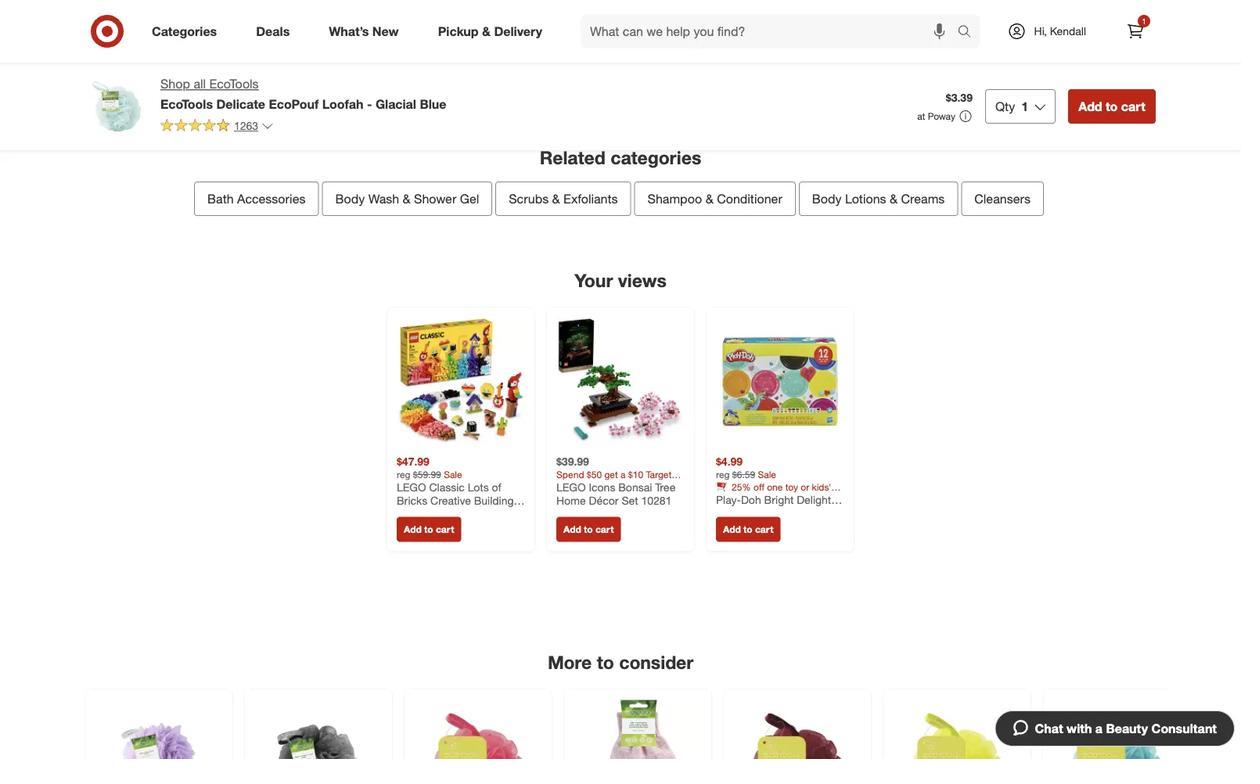 Task type: vqa. For each thing, say whether or not it's contained in the screenshot.
The Toy
yes



Task type: describe. For each thing, give the bounding box(es) containing it.
accessories
[[237, 191, 306, 206]]

shampoo & conditioner link
[[634, 182, 796, 216]]

1 link
[[1118, 14, 1153, 49]]

lego icons bonsai tree home décor set 10281
[[556, 480, 676, 507]]

or
[[801, 481, 809, 493]]

kendall
[[1050, 24, 1086, 38]]

deals
[[256, 24, 290, 39]]

search button
[[951, 14, 988, 52]]

scrubs & exfoliants
[[509, 191, 618, 206]]

play-doh bright delights 12-pack image
[[716, 317, 844, 445]]

qty 1
[[995, 99, 1029, 114]]

lego inside lego icons bonsai tree home décor set 10281
[[556, 480, 586, 494]]

bath accessories link
[[194, 182, 319, 216]]

reg for $47.99
[[397, 468, 411, 480]]

lotions
[[845, 191, 886, 206]]

cleansers
[[975, 191, 1031, 206]]

body wash & shower gel link
[[322, 182, 492, 216]]

25%
[[732, 481, 751, 493]]

body wash & shower gel
[[335, 191, 479, 206]]

décor
[[589, 494, 619, 507]]

blue
[[420, 96, 446, 111]]

one
[[767, 481, 783, 493]]

10281
[[641, 494, 672, 507]]

$39.99
[[556, 455, 589, 468]]

more
[[548, 651, 592, 673]]

What can we help you find? suggestions appear below search field
[[581, 14, 962, 49]]

body lotions & creams link
[[799, 182, 958, 216]]

sale for $4.99
[[758, 468, 776, 480]]

& for shampoo
[[706, 191, 714, 206]]

chat with a beauty consultant
[[1035, 721, 1217, 736]]

$47.99 reg $59.99 sale lego classic lots of bricks creative building toys set 11030
[[397, 455, 514, 521]]

$3.39
[[946, 91, 973, 105]]

a
[[1096, 721, 1103, 736]]

& for pickup
[[482, 24, 491, 39]]

& for scrubs
[[552, 191, 560, 206]]

related
[[540, 147, 606, 169]]

scrubs & exfoliants link
[[496, 182, 631, 216]]

gel
[[460, 191, 479, 206]]

shampoo & conditioner
[[648, 191, 783, 206]]

toy
[[785, 481, 798, 493]]

new
[[372, 24, 399, 39]]

reg for $4.99
[[716, 468, 730, 480]]

search
[[951, 25, 988, 40]]

views
[[618, 269, 667, 291]]

more to consider
[[548, 651, 694, 673]]

classic
[[429, 480, 465, 494]]

lego icons bonsai tree home décor set 10281 image
[[556, 317, 685, 445]]

creative
[[430, 494, 471, 507]]

consultant
[[1152, 721, 1217, 736]]

cleansers link
[[961, 182, 1044, 216]]

& right the wash
[[403, 191, 411, 206]]

categories
[[611, 147, 701, 169]]

chat with a beauty consultant button
[[995, 711, 1235, 747]]

11030
[[441, 507, 472, 521]]

creams
[[901, 191, 945, 206]]

beauty
[[1106, 721, 1148, 736]]

all
[[194, 76, 206, 92]]

1 vertical spatial ecotools
[[160, 96, 213, 111]]

tree
[[655, 480, 676, 494]]

exfoliants
[[564, 191, 618, 206]]

delivery
[[494, 24, 542, 39]]

delicate
[[216, 96, 265, 111]]

bricks
[[397, 494, 427, 507]]

$59.99
[[413, 468, 441, 480]]

consider
[[619, 651, 694, 673]]

shop
[[160, 76, 190, 92]]

1263
[[234, 119, 258, 133]]

poway
[[928, 110, 956, 122]]

chat
[[1035, 721, 1063, 736]]

1263 link
[[160, 118, 274, 136]]

loofah
[[322, 96, 364, 111]]

$6.59
[[732, 468, 755, 480]]

25% off one toy or kids' book
[[716, 481, 832, 504]]

ecopouf
[[269, 96, 319, 111]]

ecotools delicate ecopouf loofah - purple image
[[95, 699, 223, 759]]



Task type: locate. For each thing, give the bounding box(es) containing it.
1 horizontal spatial sale
[[758, 468, 776, 480]]

&
[[482, 24, 491, 39], [403, 191, 411, 206], [552, 191, 560, 206], [706, 191, 714, 206], [890, 191, 898, 206]]

home
[[556, 494, 586, 507]]

to
[[122, 19, 131, 30], [282, 19, 291, 30], [441, 19, 451, 30], [601, 19, 610, 30], [761, 19, 770, 30], [920, 19, 930, 30], [1080, 19, 1089, 30], [1106, 99, 1118, 114], [424, 523, 433, 535], [584, 523, 593, 535], [744, 523, 753, 535], [597, 651, 614, 673]]

at
[[917, 110, 925, 122]]

what's new
[[329, 24, 399, 39]]

book
[[716, 493, 738, 504]]

hi,
[[1034, 24, 1047, 38]]

set
[[622, 494, 638, 507], [422, 507, 438, 521]]

1 horizontal spatial body
[[812, 191, 842, 206]]

0 horizontal spatial body
[[335, 191, 365, 206]]

building
[[474, 494, 514, 507]]

image of ecotools delicate ecopouf loofah - glacial blue image
[[85, 75, 148, 138]]

shop all ecotools ecotools delicate ecopouf loofah - glacial blue
[[160, 76, 446, 111]]

bonsai
[[619, 480, 652, 494]]

0 horizontal spatial sale
[[444, 468, 462, 480]]

sale
[[444, 468, 462, 480], [758, 468, 776, 480]]

bath accessories
[[207, 191, 306, 206]]

at poway
[[917, 110, 956, 122]]

lego inside $47.99 reg $59.99 sale lego classic lots of bricks creative building toys set 11030
[[397, 480, 426, 494]]

ecotools delicate ecopouf loofah - pink image
[[414, 699, 542, 759]]

1 reg from the left
[[397, 468, 411, 480]]

toys
[[397, 507, 419, 521]]

kids'
[[812, 481, 832, 493]]

lots
[[468, 480, 489, 494]]

reg left $59.99
[[397, 468, 411, 480]]

sale for $47.99
[[444, 468, 462, 480]]

0 vertical spatial 1
[[1142, 16, 1146, 26]]

add to cart button
[[95, 12, 159, 37], [254, 12, 319, 37], [414, 12, 478, 37], [574, 12, 638, 37], [733, 12, 798, 37], [893, 12, 957, 37], [1053, 12, 1117, 37], [1068, 89, 1156, 124], [397, 517, 461, 542], [556, 517, 621, 542], [716, 517, 781, 542]]

ecotools delicate ecopouf loofah - chartreuse image
[[893, 699, 1021, 759]]

2 lego from the left
[[556, 480, 586, 494]]

shampoo
[[648, 191, 702, 206]]

body for body wash & shower gel
[[335, 191, 365, 206]]

scrubs
[[509, 191, 549, 206]]

$47.99
[[397, 455, 430, 468]]

2 reg from the left
[[716, 468, 730, 480]]

1 right qty
[[1022, 99, 1029, 114]]

of
[[492, 480, 501, 494]]

qty
[[995, 99, 1015, 114]]

body for body lotions & creams
[[812, 191, 842, 206]]

lego
[[397, 480, 426, 494], [556, 480, 586, 494]]

pickup & delivery link
[[425, 14, 562, 49]]

-
[[367, 96, 372, 111]]

hi, kendall
[[1034, 24, 1086, 38]]

related categories
[[540, 147, 701, 169]]

set right toys
[[422, 507, 438, 521]]

0 horizontal spatial set
[[422, 507, 438, 521]]

glacial
[[376, 96, 416, 111]]

lego classic lots of bricks creative building toys set 11030 image
[[397, 317, 525, 445]]

& right pickup
[[482, 24, 491, 39]]

lego down $47.99
[[397, 480, 426, 494]]

ecotools exfoliating shower gloves - pink image
[[574, 699, 702, 759]]

categories link
[[139, 14, 237, 49]]

ecotools
[[209, 76, 259, 92], [160, 96, 213, 111]]

1 sale from the left
[[444, 468, 462, 480]]

& right "scrubs" at the top of the page
[[552, 191, 560, 206]]

pickup & delivery
[[438, 24, 542, 39]]

add to cart
[[102, 19, 152, 30], [261, 19, 312, 30], [421, 19, 471, 30], [581, 19, 631, 30], [740, 19, 791, 30], [900, 19, 950, 30], [1060, 19, 1110, 30], [1079, 99, 1146, 114], [404, 523, 454, 535], [564, 523, 614, 535], [723, 523, 774, 535]]

wash
[[368, 191, 399, 206]]

body
[[335, 191, 365, 206], [812, 191, 842, 206]]

sale right $59.99
[[444, 468, 462, 480]]

ecotools up delicate
[[209, 76, 259, 92]]

off
[[754, 481, 765, 493]]

lego down "$39.99"
[[556, 480, 586, 494]]

shower
[[414, 191, 457, 206]]

set inside $47.99 reg $59.99 sale lego classic lots of bricks creative building toys set 11030
[[422, 507, 438, 521]]

$4.99
[[716, 455, 743, 468]]

set right décor
[[622, 494, 638, 507]]

1 horizontal spatial lego
[[556, 480, 586, 494]]

1 horizontal spatial 1
[[1142, 16, 1146, 26]]

ecotools charcoal ecopouf loofah image
[[254, 699, 383, 759]]

what's new link
[[316, 14, 418, 49]]

ecotools delicate ecopouf loofah - red image
[[733, 699, 862, 759]]

body lotions & creams
[[812, 191, 945, 206]]

1 body from the left
[[335, 191, 365, 206]]

your views
[[575, 269, 667, 291]]

conditioner
[[717, 191, 783, 206]]

1 horizontal spatial reg
[[716, 468, 730, 480]]

cart
[[134, 19, 152, 30], [293, 19, 312, 30], [453, 19, 471, 30], [613, 19, 631, 30], [772, 19, 791, 30], [932, 19, 950, 30], [1092, 19, 1110, 30], [1121, 99, 1146, 114], [436, 523, 454, 535], [596, 523, 614, 535], [755, 523, 774, 535]]

& right lotions
[[890, 191, 898, 206]]

1 vertical spatial 1
[[1022, 99, 1029, 114]]

reg inside $47.99 reg $59.99 sale lego classic lots of bricks creative building toys set 11030
[[397, 468, 411, 480]]

& right shampoo
[[706, 191, 714, 206]]

categories
[[152, 24, 217, 39]]

1 right kendall
[[1142, 16, 1146, 26]]

body left the wash
[[335, 191, 365, 206]]

0 horizontal spatial 1
[[1022, 99, 1029, 114]]

what's
[[329, 24, 369, 39]]

deals link
[[243, 14, 309, 49]]

sale inside $47.99 reg $59.99 sale lego classic lots of bricks creative building toys set 11030
[[444, 468, 462, 480]]

1 lego from the left
[[397, 480, 426, 494]]

reg left $6.59
[[716, 468, 730, 480]]

sale up one
[[758, 468, 776, 480]]

pickup
[[438, 24, 479, 39]]

with
[[1067, 721, 1092, 736]]

icons
[[589, 480, 615, 494]]

body left lotions
[[812, 191, 842, 206]]

bath
[[207, 191, 234, 206]]

$4.99 reg $6.59 sale
[[716, 455, 776, 480]]

reg
[[397, 468, 411, 480], [716, 468, 730, 480]]

ecotools down shop
[[160, 96, 213, 111]]

2 sale from the left
[[758, 468, 776, 480]]

0 horizontal spatial lego
[[397, 480, 426, 494]]

0 vertical spatial ecotools
[[209, 76, 259, 92]]

1 horizontal spatial set
[[622, 494, 638, 507]]

set inside lego icons bonsai tree home décor set 10281
[[622, 494, 638, 507]]

sale inside $4.99 reg $6.59 sale
[[758, 468, 776, 480]]

ecotools delicate ecopouf loofah - bright blue image
[[1053, 699, 1181, 759]]

reg inside $4.99 reg $6.59 sale
[[716, 468, 730, 480]]

0 horizontal spatial reg
[[397, 468, 411, 480]]

your
[[575, 269, 613, 291]]

2 body from the left
[[812, 191, 842, 206]]



